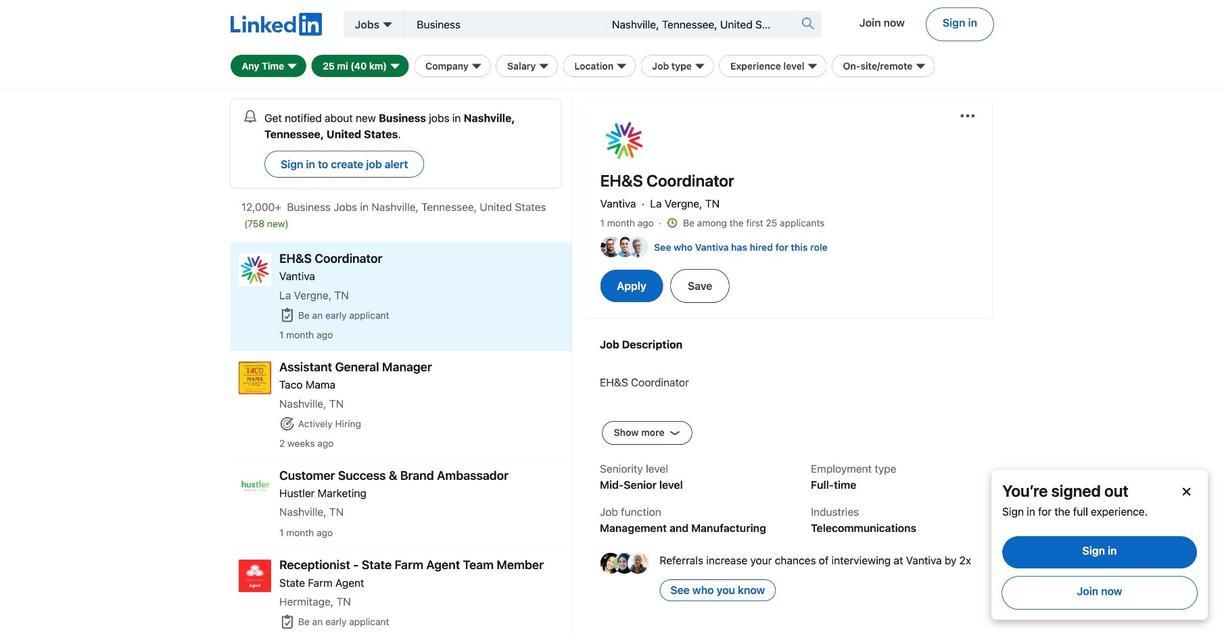 Task type: locate. For each thing, give the bounding box(es) containing it.
main content
[[231, 99, 572, 636]]

Search job titles or companies search field
[[415, 17, 577, 32]]

dialog
[[992, 470, 1208, 620]]

2 vertical spatial svg image
[[279, 614, 296, 630]]

vantiva image
[[600, 116, 649, 164]]

clock image
[[667, 218, 678, 229]]

none search field inside primary element
[[404, 11, 822, 38]]

Location search field
[[610, 17, 773, 32]]

3 svg image from the top
[[279, 614, 296, 630]]

0 vertical spatial svg image
[[279, 307, 296, 324]]

svg image
[[279, 307, 296, 324], [279, 416, 296, 432], [279, 614, 296, 630]]

1 vertical spatial svg image
[[279, 416, 296, 432]]

1 svg image from the top
[[279, 307, 296, 324]]

None search field
[[404, 11, 822, 38]]



Task type: describe. For each thing, give the bounding box(es) containing it.
primary element
[[231, 0, 994, 51]]

2 svg image from the top
[[279, 416, 296, 432]]



Task type: vqa. For each thing, say whether or not it's contained in the screenshot.
like icon to the top
no



